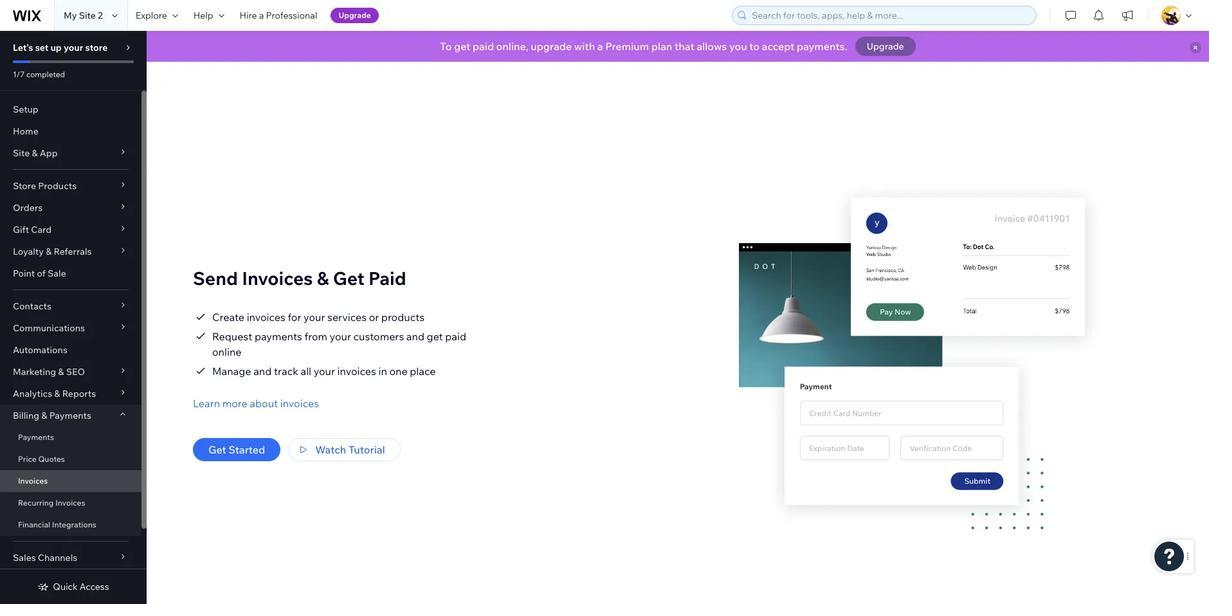 Task type: vqa. For each thing, say whether or not it's contained in the screenshot.
The Settings link
no



Task type: locate. For each thing, give the bounding box(es) containing it.
hire a professional
[[240, 10, 317, 21]]

upgrade
[[339, 10, 371, 20], [867, 41, 904, 52]]

1 vertical spatial get
[[427, 330, 443, 343]]

to get paid online, upgrade with a premium plan that allows you to accept payments.
[[440, 40, 848, 53]]

invoices down "invoices" link at the bottom left
[[55, 498, 85, 508]]

sale
[[48, 268, 66, 279]]

a right hire
[[259, 10, 264, 21]]

customers
[[353, 330, 404, 343]]

0 vertical spatial and
[[406, 330, 425, 343]]

invoices
[[242, 267, 313, 289], [18, 476, 48, 486], [55, 498, 85, 508]]

invoices up payments
[[247, 310, 286, 323]]

my
[[64, 10, 77, 21]]

& left 'seo'
[[58, 366, 64, 378]]

payments inside popup button
[[49, 410, 91, 421]]

your inside sidebar element
[[64, 42, 83, 53]]

that
[[675, 40, 694, 53]]

loyalty
[[13, 246, 44, 257]]

0 vertical spatial payments
[[49, 410, 91, 421]]

get left started
[[208, 443, 226, 456]]

0 vertical spatial upgrade button
[[331, 8, 379, 23]]

your down services
[[330, 330, 351, 343]]

card
[[31, 224, 52, 235]]

1 horizontal spatial upgrade
[[867, 41, 904, 52]]

integrations
[[52, 520, 96, 529]]

create invoices for your services or products request payments from your customers and get paid online manage and track all your invoices in one place
[[212, 310, 466, 377]]

invoices down 'all'
[[280, 397, 319, 409]]

paid inside the to get paid online, upgrade with a premium plan that allows you to accept payments. alert
[[473, 40, 494, 53]]

get inside alert
[[454, 40, 470, 53]]

a inside alert
[[597, 40, 603, 53]]

and left track at the left
[[254, 364, 272, 377]]

1 vertical spatial invoices
[[18, 476, 48, 486]]

& for seo
[[58, 366, 64, 378]]

my site 2
[[64, 10, 103, 21]]

price quotes link
[[0, 448, 142, 470]]

get inside button
[[208, 443, 226, 456]]

and down products
[[406, 330, 425, 343]]

1 vertical spatial upgrade
[[867, 41, 904, 52]]

quick access button
[[38, 581, 109, 592]]

0 horizontal spatial upgrade button
[[331, 8, 379, 23]]

get left paid
[[333, 267, 365, 289]]

point of sale link
[[0, 262, 142, 284]]

billing
[[13, 410, 39, 421]]

& inside dropdown button
[[32, 147, 38, 159]]

analytics
[[13, 388, 52, 399]]

all
[[301, 364, 311, 377]]

invoices up recurring
[[18, 476, 48, 486]]

orders
[[13, 202, 43, 214]]

& left app
[[32, 147, 38, 159]]

help button
[[186, 0, 232, 31]]

& left reports
[[54, 388, 60, 399]]

1 horizontal spatial paid
[[473, 40, 494, 53]]

point of sale
[[13, 268, 66, 279]]

0 horizontal spatial upgrade
[[339, 10, 371, 20]]

invoices for recurring
[[55, 498, 85, 508]]

1 vertical spatial site
[[13, 147, 30, 159]]

upgrade right 'professional'
[[339, 10, 371, 20]]

point
[[13, 268, 35, 279]]

0 horizontal spatial site
[[13, 147, 30, 159]]

loyalty & referrals
[[13, 246, 92, 257]]

get
[[333, 267, 365, 289], [208, 443, 226, 456]]

gift card button
[[0, 219, 142, 241]]

and
[[406, 330, 425, 343], [254, 364, 272, 377]]

0 vertical spatial paid
[[473, 40, 494, 53]]

analytics & reports button
[[0, 383, 142, 405]]

setup link
[[0, 98, 142, 120]]

payments up payments link
[[49, 410, 91, 421]]

1 horizontal spatial get
[[454, 40, 470, 53]]

sales
[[13, 552, 36, 563]]

0 vertical spatial get
[[333, 267, 365, 289]]

0 horizontal spatial paid
[[445, 330, 466, 343]]

0 vertical spatial invoices
[[247, 310, 286, 323]]

communications
[[13, 322, 85, 334]]

1 vertical spatial upgrade button
[[855, 37, 916, 56]]

upgrade button down the 'search for tools, apps, help & more...' field
[[855, 37, 916, 56]]

invoices up the for
[[242, 267, 313, 289]]

up
[[50, 42, 62, 53]]

& inside popup button
[[54, 388, 60, 399]]

analytics & reports
[[13, 388, 96, 399]]

site down home
[[13, 147, 30, 159]]

get up place
[[427, 330, 443, 343]]

1 horizontal spatial upgrade button
[[855, 37, 916, 56]]

create
[[212, 310, 244, 323]]

upgrade button
[[331, 8, 379, 23], [855, 37, 916, 56]]

to
[[750, 40, 760, 53]]

upgrade button right 'professional'
[[331, 8, 379, 23]]

0 horizontal spatial get
[[427, 330, 443, 343]]

0 vertical spatial invoices
[[242, 267, 313, 289]]

your
[[64, 42, 83, 53], [304, 310, 325, 323], [330, 330, 351, 343], [314, 364, 335, 377]]

2 horizontal spatial invoices
[[242, 267, 313, 289]]

payments link
[[0, 426, 142, 448]]

watch tutorial
[[315, 443, 385, 456]]

0 vertical spatial get
[[454, 40, 470, 53]]

2 vertical spatial invoices
[[55, 498, 85, 508]]

services
[[327, 310, 367, 323]]

app
[[40, 147, 58, 159]]

invoices for send
[[242, 267, 313, 289]]

tutorial
[[349, 443, 385, 456]]

& right billing
[[41, 410, 47, 421]]

quick
[[53, 581, 78, 592]]

send invoices & get paid
[[193, 267, 406, 289]]

a right with
[[597, 40, 603, 53]]

& for payments
[[41, 410, 47, 421]]

recurring invoices
[[18, 498, 85, 508]]

0 vertical spatial a
[[259, 10, 264, 21]]

with
[[574, 40, 595, 53]]

request
[[212, 330, 252, 343]]

payments
[[49, 410, 91, 421], [18, 432, 54, 442]]

access
[[80, 581, 109, 592]]

0 vertical spatial site
[[79, 10, 96, 21]]

1 horizontal spatial invoices
[[55, 498, 85, 508]]

get started
[[208, 443, 265, 456]]

1 horizontal spatial a
[[597, 40, 603, 53]]

get right to
[[454, 40, 470, 53]]

let's set up your store
[[13, 42, 108, 53]]

1 vertical spatial a
[[597, 40, 603, 53]]

professional
[[266, 10, 317, 21]]

billing & payments
[[13, 410, 91, 421]]

1 vertical spatial paid
[[445, 330, 466, 343]]

site left the 2
[[79, 10, 96, 21]]

store
[[13, 180, 36, 192]]

sidebar element
[[0, 31, 147, 604]]

0 horizontal spatial a
[[259, 10, 264, 21]]

0 horizontal spatial and
[[254, 364, 272, 377]]

site
[[79, 10, 96, 21], [13, 147, 30, 159]]

paid
[[473, 40, 494, 53], [445, 330, 466, 343]]

& right loyalty
[[46, 246, 52, 257]]

invoices left in
[[337, 364, 376, 377]]

your right up
[[64, 42, 83, 53]]

invoices
[[247, 310, 286, 323], [337, 364, 376, 377], [280, 397, 319, 409]]

place
[[410, 364, 436, 377]]

send
[[193, 267, 238, 289]]

1 horizontal spatial and
[[406, 330, 425, 343]]

1 vertical spatial invoices
[[337, 364, 376, 377]]

1 vertical spatial get
[[208, 443, 226, 456]]

setup
[[13, 104, 38, 115]]

payments up the 'price quotes'
[[18, 432, 54, 442]]

to get paid online, upgrade with a premium plan that allows you to accept payments. alert
[[147, 31, 1209, 62]]

marketing
[[13, 366, 56, 378]]

your right 'all'
[[314, 364, 335, 377]]

of
[[37, 268, 46, 279]]

upgrade down the 'search for tools, apps, help & more...' field
[[867, 41, 904, 52]]

0 horizontal spatial get
[[208, 443, 226, 456]]

contacts
[[13, 300, 51, 312]]



Task type: describe. For each thing, give the bounding box(es) containing it.
2
[[98, 10, 103, 21]]

help
[[193, 10, 213, 21]]

quotes
[[38, 454, 65, 464]]

automations link
[[0, 339, 142, 361]]

loyalty & referrals button
[[0, 241, 142, 262]]

1 vertical spatial payments
[[18, 432, 54, 442]]

let's
[[13, 42, 33, 53]]

store products
[[13, 180, 77, 192]]

premium
[[605, 40, 649, 53]]

get inside create invoices for your services or products request payments from your customers and get paid online manage and track all your invoices in one place
[[427, 330, 443, 343]]

marketing & seo
[[13, 366, 85, 378]]

marketing & seo button
[[0, 361, 142, 383]]

started
[[229, 443, 265, 456]]

products
[[381, 310, 425, 323]]

gift
[[13, 224, 29, 235]]

site inside dropdown button
[[13, 147, 30, 159]]

payments
[[255, 330, 302, 343]]

0 horizontal spatial invoices
[[18, 476, 48, 486]]

learn
[[193, 397, 220, 409]]

track
[[274, 364, 298, 377]]

watch
[[315, 443, 346, 456]]

learn more about invoices
[[193, 397, 319, 409]]

manage
[[212, 364, 251, 377]]

for
[[288, 310, 301, 323]]

& for referrals
[[46, 246, 52, 257]]

seo
[[66, 366, 85, 378]]

& up services
[[317, 267, 329, 289]]

communications button
[[0, 317, 142, 339]]

1/7
[[13, 69, 25, 79]]

0 vertical spatial upgrade
[[339, 10, 371, 20]]

& for app
[[32, 147, 38, 159]]

explore
[[136, 10, 167, 21]]

get started button
[[193, 438, 281, 461]]

paid
[[369, 267, 406, 289]]

sales channels
[[13, 552, 77, 563]]

your up the from
[[304, 310, 325, 323]]

to
[[440, 40, 452, 53]]

recurring invoices link
[[0, 492, 142, 514]]

watch tutorial button
[[288, 438, 401, 461]]

you
[[729, 40, 747, 53]]

1 horizontal spatial site
[[79, 10, 96, 21]]

reports
[[62, 388, 96, 399]]

2 vertical spatial invoices
[[280, 397, 319, 409]]

financial integrations link
[[0, 514, 142, 536]]

& for reports
[[54, 388, 60, 399]]

hire a professional link
[[232, 0, 325, 31]]

price
[[18, 454, 36, 464]]

Search for tools, apps, help & more... field
[[748, 6, 1032, 24]]

price quotes
[[18, 454, 65, 464]]

contacts button
[[0, 295, 142, 317]]

1 vertical spatial and
[[254, 364, 272, 377]]

payments.
[[797, 40, 848, 53]]

financial integrations
[[18, 520, 96, 529]]

completed
[[26, 69, 65, 79]]

learn more about invoices link
[[193, 395, 319, 411]]

upgrade
[[531, 40, 572, 53]]

or
[[369, 310, 379, 323]]

channels
[[38, 552, 77, 563]]

paid inside create invoices for your services or products request payments from your customers and get paid online manage and track all your invoices in one place
[[445, 330, 466, 343]]

1 horizontal spatial get
[[333, 267, 365, 289]]

home
[[13, 125, 38, 137]]

online
[[212, 345, 242, 358]]

about
[[250, 397, 278, 409]]

from
[[305, 330, 327, 343]]

site & app button
[[0, 142, 142, 164]]

allows
[[697, 40, 727, 53]]

set
[[35, 42, 48, 53]]

invoices link
[[0, 470, 142, 492]]

store
[[85, 42, 108, 53]]

upgrade button inside alert
[[855, 37, 916, 56]]

home link
[[0, 120, 142, 142]]

1/7 completed
[[13, 69, 65, 79]]

products
[[38, 180, 77, 192]]

hire
[[240, 10, 257, 21]]

gift card
[[13, 224, 52, 235]]

billing & payments button
[[0, 405, 142, 426]]

upgrade inside alert
[[867, 41, 904, 52]]

financial
[[18, 520, 50, 529]]

accept
[[762, 40, 795, 53]]

recurring
[[18, 498, 54, 508]]

sales channels button
[[0, 547, 142, 569]]

online,
[[496, 40, 528, 53]]

store products button
[[0, 175, 142, 197]]

site & app
[[13, 147, 58, 159]]



